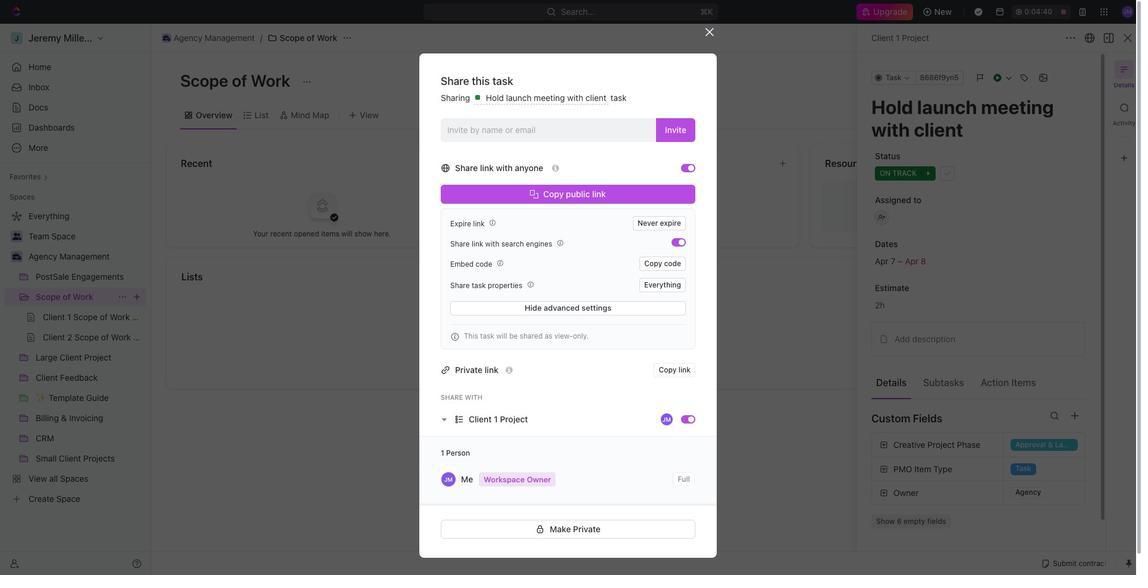 Task type: describe. For each thing, give the bounding box(es) containing it.
share for share task properties
[[450, 281, 470, 290]]

agency management inside tree
[[29, 252, 110, 262]]

lists button
[[181, 270, 1108, 284]]

custom
[[872, 413, 911, 425]]

dashboards link
[[5, 118, 146, 137]]

details inside details button
[[876, 378, 907, 388]]

copy for copy public link
[[543, 189, 564, 199]]

share for share link with search engines
[[450, 240, 470, 249]]

Edit task name text field
[[872, 96, 1086, 142]]

dates
[[875, 239, 898, 249]]

1 down upgrade
[[896, 33, 900, 43]]

attachments
[[872, 552, 936, 564]]

⌘k
[[701, 7, 714, 17]]

search
[[502, 240, 524, 249]]

map
[[312, 110, 329, 120]]

overview link
[[193, 107, 233, 123]]

invite
[[665, 125, 687, 135]]

launch
[[506, 93, 532, 103]]

copy code
[[645, 259, 681, 268]]

no lists icon. image
[[620, 287, 668, 334]]

workspace owner
[[484, 475, 551, 484]]

🤝 for client 1 project b scope of work
[[503, 197, 512, 206]]

of inside client 2 project c scope of work link
[[615, 215, 623, 226]]

upgrade link
[[857, 4, 913, 20]]

share link with anyone
[[455, 163, 546, 173]]

client for c
[[519, 215, 542, 226]]

hold launch meeting with client
[[484, 93, 609, 103]]

never
[[638, 219, 658, 228]]

sharing
[[441, 93, 472, 103]]

1 horizontal spatial will
[[496, 332, 507, 341]]

with down private link
[[465, 394, 483, 401]]

automations
[[1059, 33, 1109, 43]]

client 2 project c scope of work
[[519, 215, 645, 226]]

client 2 project c scope of work link
[[498, 211, 795, 230]]

overview
[[196, 110, 233, 120]]

8686f9yn5
[[920, 73, 959, 82]]

this
[[472, 75, 490, 87]]

items
[[1012, 378, 1036, 388]]

here.
[[374, 229, 391, 238]]

1 vertical spatial docs
[[503, 158, 526, 169]]

8686f9yn5 button
[[915, 71, 964, 85]]

expire link
[[450, 220, 487, 229]]

estimate
[[875, 283, 909, 293]]

scope inside tree
[[36, 292, 60, 302]]

0 horizontal spatial agency management link
[[29, 248, 144, 267]]

c
[[581, 215, 586, 226]]

only.
[[573, 332, 589, 341]]

1 vertical spatial scope of work
[[180, 71, 294, 90]]

6
[[897, 518, 902, 527]]

task right client
[[611, 93, 627, 103]]

search...
[[561, 7, 595, 17]]

0 horizontal spatial owner
[[527, 475, 551, 484]]

copy for copy code
[[645, 259, 662, 268]]

everything button
[[640, 278, 686, 292]]

make private
[[550, 525, 601, 535]]

1 vertical spatial private
[[573, 525, 601, 535]]

code for copy code
[[664, 259, 681, 268]]

share with
[[441, 394, 483, 401]]

recent
[[270, 229, 292, 238]]

home
[[29, 62, 51, 72]]

link for share link with anyone
[[480, 163, 494, 173]]

0 horizontal spatial jm
[[444, 476, 453, 483]]

add description
[[895, 334, 956, 344]]

assigned
[[875, 195, 912, 205]]

share task properties
[[450, 281, 525, 290]]

activity
[[1113, 120, 1136, 127]]

1 person
[[441, 449, 470, 458]]

1 horizontal spatial client 1 project
[[872, 33, 929, 43]]

this task will be shared as view-only.
[[464, 332, 589, 341]]

resources button
[[825, 156, 1091, 171]]

task down embed code
[[472, 281, 486, 290]]

hide advanced settings
[[525, 304, 612, 313]]

creative project phase
[[894, 440, 981, 450]]

0 horizontal spatial list
[[255, 110, 269, 120]]

/
[[260, 33, 263, 43]]

workspace
[[484, 475, 525, 484]]

0 vertical spatial jm
[[663, 416, 671, 423]]

expire
[[660, 219, 681, 228]]

link for share link with search engines
[[472, 240, 483, 249]]

share for share with
[[441, 394, 463, 401]]

phase
[[957, 440, 981, 450]]

1 horizontal spatial agency
[[174, 33, 202, 43]]

embed code
[[450, 260, 494, 269]]

your recent opened items will show here.
[[253, 229, 391, 238]]

this
[[464, 332, 478, 341]]

resources
[[825, 158, 873, 169]]

client for b
[[519, 196, 542, 206]]

mind map link
[[288, 107, 329, 123]]

anyone
[[515, 163, 543, 173]]

attachments button
[[872, 544, 1086, 572]]

client
[[586, 93, 607, 103]]

docs link
[[5, 98, 146, 117]]

link for copy link
[[679, 366, 691, 375]]

🤝 for client 1 project a scope of work
[[503, 178, 512, 187]]

automations button
[[1053, 29, 1115, 47]]

empty
[[904, 518, 926, 527]]

expire
[[450, 220, 471, 229]]

custom fields
[[872, 413, 943, 425]]

show 6 empty fields
[[876, 518, 946, 527]]

everything
[[644, 281, 681, 290]]

share link with search engines
[[450, 240, 554, 249]]

b
[[579, 196, 585, 206]]

with left the anyone
[[496, 163, 513, 173]]

business time image inside agency management link
[[163, 35, 170, 41]]

pmo
[[894, 464, 912, 475]]

agency inside tree
[[29, 252, 57, 262]]



Task type: vqa. For each thing, say whether or not it's contained in the screenshot.
right 'ClickBot'
no



Task type: locate. For each thing, give the bounding box(es) containing it.
share down private link
[[441, 394, 463, 401]]

action items button
[[976, 372, 1041, 394]]

private up share with
[[455, 365, 483, 375]]

0 vertical spatial scope of work
[[280, 33, 337, 43]]

owner right the workspace
[[527, 475, 551, 484]]

work inside client 2 project c scope of work link
[[625, 215, 645, 226]]

mind
[[291, 110, 310, 120]]

1 vertical spatial agency management link
[[29, 248, 144, 267]]

1 left person on the bottom left of page
[[441, 449, 444, 458]]

list inside button
[[646, 353, 658, 362]]

code up share task properties
[[476, 260, 492, 269]]

owner inside custom fields element
[[894, 488, 919, 498]]

2
[[544, 215, 549, 226]]

0:04:41
[[1025, 7, 1051, 16]]

0 horizontal spatial agency
[[29, 252, 57, 262]]

1 vertical spatial client 1 project
[[469, 414, 528, 425]]

engines
[[526, 240, 552, 249]]

1 vertical spatial list
[[646, 353, 658, 362]]

1 horizontal spatial scope of work link
[[265, 31, 340, 45]]

private
[[455, 365, 483, 375], [573, 525, 601, 535]]

0 horizontal spatial will
[[342, 229, 352, 238]]

jm down copy link
[[663, 416, 671, 423]]

code
[[664, 259, 681, 268], [476, 260, 492, 269]]

project inside custom fields element
[[928, 440, 955, 450]]

0 vertical spatial list
[[255, 110, 269, 120]]

task up hold
[[493, 75, 513, 87]]

1 vertical spatial owner
[[894, 488, 919, 498]]

docs
[[29, 102, 48, 112], [503, 158, 526, 169]]

0 vertical spatial details
[[1114, 82, 1135, 89]]

1 vertical spatial will
[[496, 332, 507, 341]]

creative
[[894, 440, 926, 450]]

share up sharing at the left top of page
[[441, 75, 469, 87]]

0 vertical spatial business time image
[[163, 35, 170, 41]]

0 horizontal spatial add
[[630, 353, 644, 362]]

details up activity
[[1114, 82, 1135, 89]]

code for embed code
[[476, 260, 492, 269]]

1 vertical spatial agency management
[[29, 252, 110, 262]]

link for private link
[[485, 365, 499, 375]]

client for a
[[519, 177, 542, 187]]

action
[[981, 378, 1009, 388]]

0 horizontal spatial management
[[60, 252, 110, 262]]

docs down inbox
[[29, 102, 48, 112]]

task right this
[[480, 332, 494, 341]]

lists
[[181, 272, 203, 283]]

items
[[321, 229, 340, 238]]

owner
[[527, 475, 551, 484], [894, 488, 919, 498]]

never expire button
[[633, 216, 686, 231]]

copy public link
[[543, 189, 606, 199]]

details up the custom on the right
[[876, 378, 907, 388]]

1 horizontal spatial agency management link
[[159, 31, 258, 45]]

copy for copy link
[[659, 366, 677, 375]]

sidebar navigation
[[0, 24, 152, 576]]

1
[[896, 33, 900, 43], [544, 177, 548, 187], [544, 196, 548, 206], [494, 414, 498, 425], [441, 449, 444, 458]]

of
[[307, 33, 315, 43], [232, 71, 247, 90], [614, 177, 621, 187], [614, 196, 621, 206], [615, 215, 623, 226], [63, 292, 71, 302]]

🤝
[[503, 178, 512, 187], [503, 197, 512, 206]]

0 vertical spatial docs
[[29, 102, 48, 112]]

client 1 project a scope of work
[[519, 177, 644, 187]]

owner down the pmo
[[894, 488, 919, 498]]

add list
[[630, 353, 658, 362]]

0 horizontal spatial private
[[455, 365, 483, 375]]

1 vertical spatial agency
[[29, 252, 57, 262]]

Invite by name or email text field
[[447, 121, 651, 139]]

0 vertical spatial agency
[[174, 33, 202, 43]]

1 vertical spatial details
[[876, 378, 907, 388]]

1 🤝 from the top
[[503, 178, 512, 187]]

new button
[[918, 2, 959, 21]]

1 horizontal spatial jm
[[663, 416, 671, 423]]

1 vertical spatial copy
[[645, 259, 662, 268]]

with left client
[[567, 93, 583, 103]]

0 horizontal spatial scope of work link
[[36, 288, 113, 307]]

share down expire
[[450, 240, 470, 249]]

will left show
[[342, 229, 352, 238]]

share up expire link
[[455, 163, 478, 173]]

custom fields element
[[872, 433, 1086, 530]]

0 vertical spatial will
[[342, 229, 352, 238]]

business time image inside tree
[[12, 253, 21, 261]]

add inside add list button
[[630, 353, 644, 362]]

1 horizontal spatial code
[[664, 259, 681, 268]]

a
[[579, 177, 585, 187]]

no recent items image
[[298, 182, 346, 229]]

list left "mind" at the top
[[255, 110, 269, 120]]

never expire
[[638, 219, 681, 228]]

will left be on the left bottom of the page
[[496, 332, 507, 341]]

0 vertical spatial management
[[205, 33, 255, 43]]

subtasks button
[[919, 372, 969, 394]]

me
[[461, 475, 473, 485]]

1 up the copy public link
[[544, 177, 548, 187]]

client 1 project b scope of work
[[519, 196, 644, 206]]

0 horizontal spatial docs
[[29, 102, 48, 112]]

project
[[902, 33, 929, 43], [550, 177, 577, 187], [550, 196, 577, 206], [551, 215, 578, 226], [500, 414, 528, 425], [928, 440, 955, 450]]

add left description
[[895, 334, 910, 344]]

add list button
[[625, 351, 663, 365]]

client
[[872, 33, 894, 43], [519, 177, 542, 187], [519, 196, 542, 206], [519, 215, 542, 226], [469, 414, 492, 425]]

inbox link
[[5, 78, 146, 97]]

with left search
[[485, 240, 500, 249]]

pmo item type
[[894, 464, 953, 475]]

inbox
[[29, 82, 49, 92]]

code up everything
[[664, 259, 681, 268]]

0 horizontal spatial code
[[476, 260, 492, 269]]

as
[[545, 332, 553, 341]]

1 vertical spatial scope of work link
[[36, 288, 113, 307]]

2 🤝 from the top
[[503, 197, 512, 206]]

share this task
[[441, 75, 513, 87]]

0 vertical spatial 🤝
[[503, 178, 512, 187]]

1 horizontal spatial owner
[[894, 488, 919, 498]]

copy left public
[[543, 189, 564, 199]]

0 vertical spatial agency management
[[174, 33, 255, 43]]

copy link
[[659, 366, 691, 375]]

be
[[509, 332, 518, 341]]

1 horizontal spatial list
[[646, 353, 658, 362]]

0 vertical spatial private
[[455, 365, 483, 375]]

management inside tree
[[60, 252, 110, 262]]

upgrade
[[873, 7, 907, 17]]

1 horizontal spatial management
[[205, 33, 255, 43]]

to
[[914, 195, 922, 205]]

0 vertical spatial copy
[[543, 189, 564, 199]]

add for add list
[[630, 353, 644, 362]]

will
[[342, 229, 352, 238], [496, 332, 507, 341]]

management
[[205, 33, 255, 43], [60, 252, 110, 262]]

1 vertical spatial business time image
[[12, 253, 21, 261]]

0 horizontal spatial details
[[876, 378, 907, 388]]

1 up 2 at the left
[[544, 196, 548, 206]]

agency
[[174, 33, 202, 43], [29, 252, 57, 262]]

private right make
[[573, 525, 601, 535]]

copy down add list button
[[659, 366, 677, 375]]

share down "embed"
[[450, 281, 470, 290]]

task
[[493, 75, 513, 87], [611, 93, 627, 103], [472, 281, 486, 290], [480, 332, 494, 341]]

0 vertical spatial agency management link
[[159, 31, 258, 45]]

link for expire link
[[473, 220, 485, 229]]

person
[[446, 449, 470, 458]]

spaces
[[10, 193, 35, 202]]

2 vertical spatial scope of work
[[36, 292, 93, 302]]

favorites
[[10, 173, 41, 181]]

1 down private link
[[494, 414, 498, 425]]

0 vertical spatial scope of work link
[[265, 31, 340, 45]]

subtasks
[[924, 378, 964, 388]]

docs inside sidebar navigation
[[29, 102, 48, 112]]

client 1 project down upgrade
[[872, 33, 929, 43]]

0 vertical spatial owner
[[527, 475, 551, 484]]

public
[[566, 189, 590, 199]]

work inside tree
[[73, 292, 93, 302]]

1 horizontal spatial add
[[895, 334, 910, 344]]

1 horizontal spatial docs
[[503, 158, 526, 169]]

0 horizontal spatial client 1 project
[[469, 414, 528, 425]]

list link
[[252, 107, 269, 123]]

settings
[[582, 304, 612, 313]]

0 vertical spatial client 1 project
[[872, 33, 929, 43]]

your
[[253, 229, 268, 238]]

agency management
[[174, 33, 255, 43], [29, 252, 110, 262]]

1 vertical spatial jm
[[444, 476, 453, 483]]

dashboards
[[29, 123, 75, 133]]

1 vertical spatial add
[[630, 353, 644, 362]]

list down no lists icon.
[[646, 353, 658, 362]]

scope of work
[[280, 33, 337, 43], [180, 71, 294, 90], [36, 292, 93, 302]]

client 1 project link
[[872, 33, 929, 43]]

client 1 project
[[872, 33, 929, 43], [469, 414, 528, 425]]

tree containing agency management
[[5, 207, 146, 509]]

0:04:41 button
[[1012, 5, 1071, 19]]

client 1 project down share with
[[469, 414, 528, 425]]

jm left me
[[444, 476, 453, 483]]

add for add description
[[895, 334, 910, 344]]

hide
[[525, 304, 542, 313]]

copy up lists button
[[645, 259, 662, 268]]

business time image
[[163, 35, 170, 41], [12, 253, 21, 261]]

make
[[550, 525, 571, 535]]

share for share this task
[[441, 75, 469, 87]]

details inside task sidebar navigation tab list
[[1114, 82, 1135, 89]]

add down no lists icon.
[[630, 353, 644, 362]]

scope of work link inside tree
[[36, 288, 113, 307]]

add description button
[[876, 330, 1082, 349]]

share for share link with anyone
[[455, 163, 478, 173]]

advanced
[[544, 304, 580, 313]]

show
[[876, 518, 895, 527]]

task sidebar navigation tab list
[[1111, 60, 1138, 168]]

details button
[[872, 372, 912, 394]]

scope of work inside tree
[[36, 292, 93, 302]]

tree
[[5, 207, 146, 509]]

scope of work link
[[265, 31, 340, 45], [36, 288, 113, 307]]

1 vertical spatial management
[[60, 252, 110, 262]]

fields
[[927, 518, 946, 527]]

2 vertical spatial copy
[[659, 366, 677, 375]]

0 vertical spatial add
[[895, 334, 910, 344]]

tree inside sidebar navigation
[[5, 207, 146, 509]]

1 horizontal spatial details
[[1114, 82, 1135, 89]]

0 horizontal spatial agency management
[[29, 252, 110, 262]]

of inside tree
[[63, 292, 71, 302]]

1 horizontal spatial agency management
[[174, 33, 255, 43]]

1 horizontal spatial private
[[573, 525, 601, 535]]

status
[[875, 151, 901, 161]]

details
[[1114, 82, 1135, 89], [876, 378, 907, 388]]

1 vertical spatial 🤝
[[503, 197, 512, 206]]

private link
[[455, 365, 499, 375]]

docs down invite by name or email text field
[[503, 158, 526, 169]]

1 horizontal spatial business time image
[[163, 35, 170, 41]]

add inside 'add description' button
[[895, 334, 910, 344]]

favorites button
[[5, 170, 53, 184]]

0 horizontal spatial business time image
[[12, 253, 21, 261]]

meeting
[[534, 93, 565, 103]]



